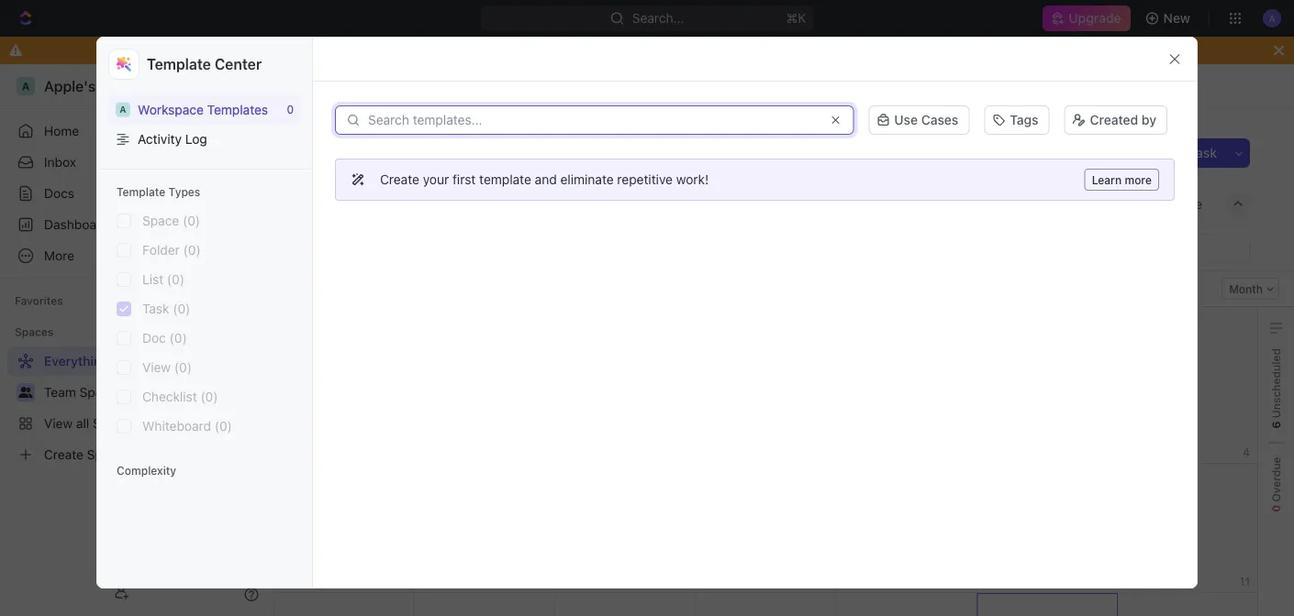 Task type: vqa. For each thing, say whether or not it's contained in the screenshot.
tab list
no



Task type: locate. For each thing, give the bounding box(es) containing it.
(0) down types
[[183, 213, 200, 229]]

row
[[274, 307, 1258, 464], [274, 464, 1258, 594], [274, 594, 1258, 617]]

(0) up whiteboard (0)
[[201, 390, 218, 405]]

0 vertical spatial 0
[[287, 103, 294, 116]]

0 vertical spatial list
[[342, 196, 364, 212]]

created
[[1090, 112, 1138, 128]]

(0) up view (0)
[[169, 331, 187, 346]]

task right add
[[1189, 145, 1217, 161]]

sidebar navigation
[[0, 64, 274, 617]]

docs
[[44, 186, 74, 201]]

doc up the view
[[142, 331, 166, 346]]

view
[[142, 360, 171, 375]]

create
[[380, 172, 419, 187]]

(0) down the folder (0)
[[167, 272, 184, 287]]

favorites button
[[7, 290, 70, 312]]

sunday
[[284, 311, 326, 325]]

(0) right whiteboard
[[215, 419, 232, 434]]

learn more
[[1092, 173, 1152, 186]]

use cases button
[[861, 104, 977, 137]]

task down list (0)
[[142, 302, 169, 317]]

space (0)
[[142, 213, 200, 229]]

(0) up the doc (0)
[[173, 302, 190, 317]]

first
[[453, 172, 476, 187]]

1 vertical spatial task
[[142, 302, 169, 317]]

1 horizontal spatial list
[[342, 196, 364, 212]]

doc
[[650, 196, 674, 212], [142, 331, 166, 346]]

(0) right folder
[[183, 243, 201, 258]]

template
[[479, 172, 531, 187]]

None checkbox
[[117, 214, 131, 229], [117, 273, 131, 287], [117, 302, 131, 317], [117, 331, 131, 346], [117, 214, 131, 229], [117, 273, 131, 287], [117, 302, 131, 317], [117, 331, 131, 346]]

0 vertical spatial hide
[[788, 43, 816, 58]]

1 horizontal spatial 0
[[1270, 506, 1283, 513]]

0 horizontal spatial list
[[142, 272, 164, 287]]

more
[[1125, 173, 1152, 186]]

task (0)
[[142, 302, 190, 317]]

whiteboard
[[142, 419, 211, 434]]

0 vertical spatial doc
[[650, 196, 674, 212]]

add task
[[1161, 145, 1217, 161]]

0
[[287, 103, 294, 116], [1270, 506, 1283, 513]]

(0) for list (0)
[[167, 272, 184, 287]]

0 horizontal spatial hide
[[788, 43, 816, 58]]

doc (0)
[[142, 331, 187, 346]]

Search tasks... text field
[[1066, 235, 1249, 262]]

upgrade link
[[1043, 6, 1130, 31]]

and
[[535, 172, 557, 187]]

1 horizontal spatial task
[[1189, 145, 1217, 161]]

1 vertical spatial hide
[[1077, 196, 1105, 212]]

do
[[453, 43, 469, 58]]

(0) for folder (0)
[[183, 243, 201, 258]]

0 vertical spatial template
[[147, 56, 211, 73]]

1 vertical spatial list
[[142, 272, 164, 287]]

customize button
[[1114, 191, 1208, 217]]

task
[[1189, 145, 1217, 161], [142, 302, 169, 317]]

doc inside 'link'
[[650, 196, 674, 212]]

home
[[44, 123, 79, 139]]

inbox
[[44, 155, 76, 170]]

(0) for task (0)
[[173, 302, 190, 317]]

tree
[[7, 347, 266, 470]]

you
[[473, 43, 495, 58]]

list down folder
[[142, 272, 164, 287]]

want
[[498, 43, 528, 58]]

1 row from the top
[[274, 307, 1258, 464]]

2 row from the top
[[274, 464, 1258, 594]]

by
[[1142, 112, 1156, 128]]

new button
[[1138, 4, 1201, 33]]

doc down repetitive on the top of page
[[650, 196, 674, 212]]

whiteboard (0)
[[142, 419, 232, 434]]

home link
[[7, 117, 266, 146]]

template
[[147, 56, 211, 73], [117, 185, 165, 198]]

None checkbox
[[117, 243, 131, 258], [117, 361, 131, 375], [117, 390, 131, 405], [117, 419, 131, 434], [117, 243, 131, 258], [117, 361, 131, 375], [117, 390, 131, 405], [117, 419, 131, 434]]

list for list
[[342, 196, 364, 212]]

list (0)
[[142, 272, 184, 287]]

search button
[[979, 191, 1051, 217]]

folder
[[142, 243, 180, 258]]

1 vertical spatial template
[[117, 185, 165, 198]]

hide
[[788, 43, 816, 58], [1077, 196, 1105, 212]]

1 horizontal spatial doc
[[650, 196, 674, 212]]

(0)
[[183, 213, 200, 229], [183, 243, 201, 258], [167, 272, 184, 287], [173, 302, 190, 317], [169, 331, 187, 346], [174, 360, 192, 375], [201, 390, 218, 405], [215, 419, 232, 434]]

hide left this
[[788, 43, 816, 58]]

1 cell from the left
[[414, 307, 556, 463]]

hide down the learn
[[1077, 196, 1105, 212]]

template for template center
[[147, 56, 211, 73]]

(0) right the view
[[174, 360, 192, 375]]

list left board link
[[342, 196, 364, 212]]

0 down 6
[[1270, 506, 1283, 513]]

1 vertical spatial doc
[[142, 331, 166, 346]]

overdue
[[1270, 457, 1283, 506]]

0 down everything link
[[287, 103, 294, 116]]

mind map link
[[553, 191, 616, 217]]

template types
[[117, 185, 200, 198]]

learn
[[1092, 173, 1122, 186]]

apple's workspace, , element
[[116, 102, 130, 117]]

0 horizontal spatial doc
[[142, 331, 166, 346]]

activity
[[138, 132, 182, 147]]

3 cell from the left
[[695, 307, 837, 463]]

0 vertical spatial task
[[1189, 145, 1217, 161]]

today button
[[289, 278, 336, 300]]

log
[[185, 132, 207, 147]]

create your first template and eliminate repetitive work!
[[380, 172, 709, 187]]

tags
[[1010, 112, 1038, 128]]

sunday grid
[[274, 307, 1258, 617]]

3 row from the top
[[274, 594, 1258, 617]]

template down 'inbox' link on the top of the page
[[117, 185, 165, 198]]

template up workspace
[[147, 56, 211, 73]]

customize
[[1138, 196, 1202, 212]]

0 horizontal spatial 0
[[287, 103, 294, 116]]

cell
[[414, 307, 556, 463], [555, 307, 696, 463], [695, 307, 837, 463], [836, 307, 977, 463], [976, 307, 1118, 463]]

0 horizontal spatial task
[[142, 302, 169, 317]]

hide button
[[1055, 191, 1110, 217]]

doc for doc
[[650, 196, 674, 212]]

1 horizontal spatial hide
[[1077, 196, 1105, 212]]

everything
[[290, 78, 355, 94], [318, 137, 449, 168]]

(0) for view (0)
[[174, 360, 192, 375]]

view (0)
[[142, 360, 192, 375]]



Task type: describe. For each thing, give the bounding box(es) containing it.
space
[[142, 213, 179, 229]]

doc for doc (0)
[[142, 331, 166, 346]]

(0) for whiteboard (0)
[[215, 419, 232, 434]]

add task button
[[1150, 139, 1228, 168]]

eliminate
[[560, 172, 614, 187]]

board link
[[395, 191, 434, 217]]

unscheduled
[[1270, 349, 1283, 422]]

dashboards
[[44, 217, 115, 232]]

Search templates... text field
[[368, 113, 817, 128]]

upgrade
[[1069, 11, 1121, 26]]

use cases
[[894, 112, 958, 128]]

1 vertical spatial 0
[[1270, 506, 1283, 513]]

your
[[423, 172, 449, 187]]

calendar link
[[465, 191, 523, 217]]

created by button
[[1064, 106, 1167, 135]]

task inside button
[[1189, 145, 1217, 161]]

0 vertical spatial everything
[[290, 78, 355, 94]]

checklist (0)
[[142, 390, 218, 405]]

board
[[398, 196, 434, 212]]

types
[[168, 185, 200, 198]]

search...
[[632, 11, 684, 26]]

activity log button
[[108, 124, 301, 154]]

inbox link
[[7, 148, 266, 177]]

⌘k
[[786, 11, 806, 26]]

cases
[[921, 112, 958, 128]]

enable
[[547, 43, 587, 58]]

template for template types
[[117, 185, 165, 198]]

new
[[1163, 11, 1190, 26]]

tags button
[[977, 104, 1057, 137]]

do you want to enable browser notifications? enable hide this
[[453, 43, 842, 58]]

doc link
[[647, 191, 674, 217]]

list for list (0)
[[142, 272, 164, 287]]

workspace
[[138, 102, 204, 117]]

favorites
[[15, 295, 63, 307]]

(0) for checklist (0)
[[201, 390, 218, 405]]

work!
[[676, 172, 709, 187]]

created by button
[[1057, 104, 1175, 137]]

browser
[[591, 43, 640, 58]]

activity log
[[138, 132, 207, 147]]

use
[[894, 112, 918, 128]]

folder (0)
[[142, 243, 201, 258]]

docs link
[[7, 179, 266, 208]]

5 cell from the left
[[976, 307, 1118, 463]]

mind
[[557, 196, 587, 212]]

use cases button
[[869, 106, 969, 135]]

spaces
[[15, 326, 54, 339]]

search
[[1003, 196, 1046, 212]]

1 vertical spatial everything
[[318, 137, 449, 168]]

2 cell from the left
[[555, 307, 696, 463]]

template center
[[147, 56, 262, 73]]

workspace templates
[[138, 102, 268, 117]]

created by
[[1090, 112, 1156, 128]]

complexity
[[117, 464, 176, 477]]

checklist
[[142, 390, 197, 405]]

everything link
[[285, 75, 360, 97]]

today
[[296, 283, 328, 296]]

center
[[215, 56, 262, 73]]

map
[[590, 196, 616, 212]]

(0) for doc (0)
[[169, 331, 187, 346]]

6
[[1270, 422, 1283, 429]]

tree inside sidebar navigation
[[7, 347, 266, 470]]

tags button
[[984, 106, 1049, 135]]

calendar
[[468, 196, 523, 212]]

learn more link
[[1085, 169, 1159, 191]]

this
[[819, 43, 842, 58]]

templates
[[207, 102, 268, 117]]

to
[[531, 43, 543, 58]]

enable
[[738, 43, 779, 58]]

notifications?
[[643, 43, 725, 58]]

hide inside dropdown button
[[1077, 196, 1105, 212]]

4 cell from the left
[[836, 307, 977, 463]]

list link
[[339, 191, 364, 217]]

repetitive
[[617, 172, 673, 187]]

(0) for space (0)
[[183, 213, 200, 229]]

dashboards link
[[7, 210, 266, 240]]

add
[[1161, 145, 1186, 161]]

mind map
[[557, 196, 616, 212]]



